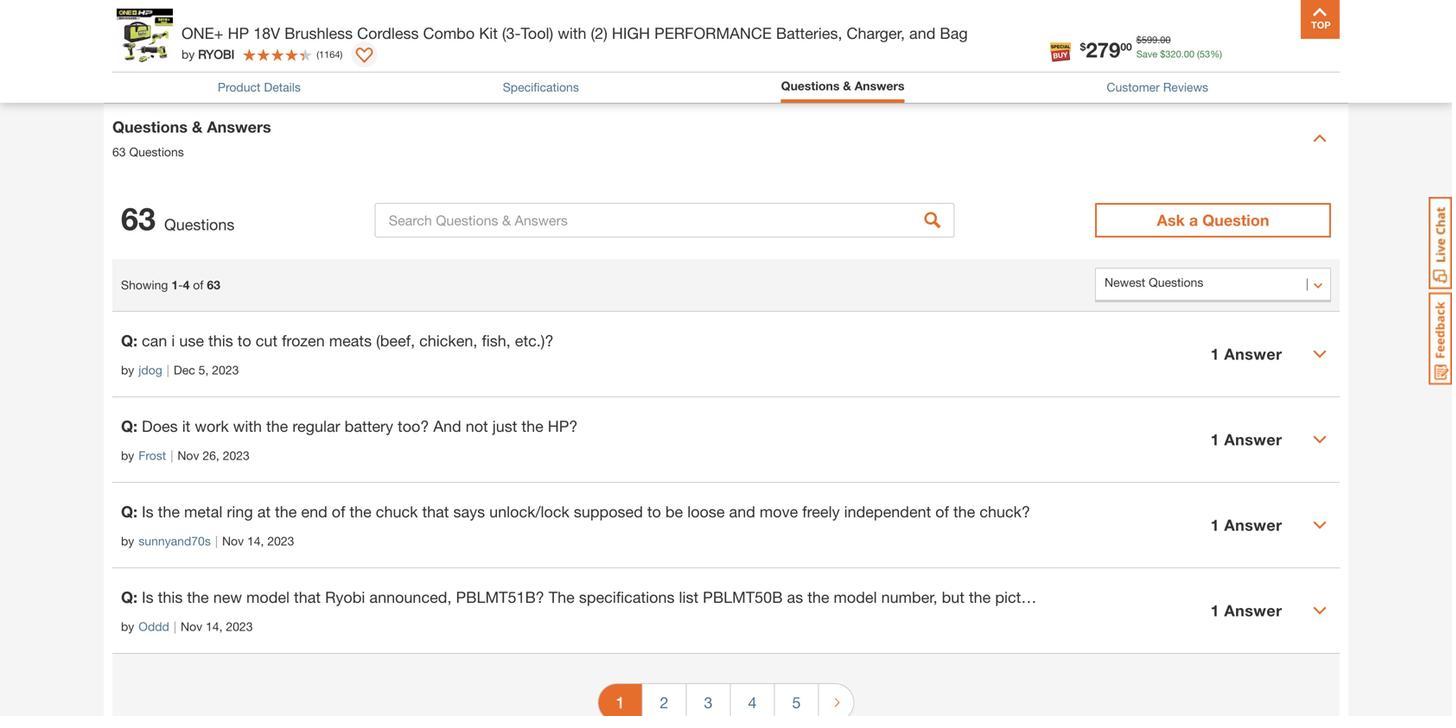 Task type: vqa. For each thing, say whether or not it's contained in the screenshot.
BUTTERSCOTCH image
no



Task type: locate. For each thing, give the bounding box(es) containing it.
show
[[1212, 588, 1250, 607]]

( down brushless
[[317, 49, 319, 60]]

and inside questions 'element'
[[729, 503, 755, 521]]

questions & answers 63 questions
[[112, 118, 271, 159]]

with left "(2)"
[[558, 24, 586, 42]]

q: for q: is the metal ring at the end of the chuck that says unlock/lock supposed to be loose and move freely independent of the chuck?
[[121, 503, 137, 521]]

answer for does it work with the regular battery too? and not just the hp?
[[1224, 431, 1282, 449]]

with right version
[[1368, 588, 1397, 607]]

navigation
[[598, 672, 854, 717]]

1 horizontal spatial specifications
[[503, 80, 579, 94]]

jdog button
[[139, 361, 162, 380]]

this right "use"
[[208, 332, 233, 350]]

1 horizontal spatial with
[[558, 24, 586, 42]]

3 answer from the top
[[1224, 516, 1282, 535]]

1 for does it work with the regular battery too? and not just the hp?
[[1211, 431, 1220, 449]]

0 vertical spatial 63
[[112, 145, 126, 159]]

model
[[246, 588, 290, 607], [834, 588, 877, 607]]

4 q: from the top
[[121, 588, 137, 607]]

1 is from the top
[[142, 503, 154, 521]]

(
[[1197, 48, 1200, 60], [317, 49, 319, 60]]

0 vertical spatial &
[[843, 79, 851, 93]]

the left the chuck?
[[953, 503, 975, 521]]

1 vertical spatial and
[[729, 503, 755, 521]]

is up sunnyand70s
[[142, 503, 154, 521]]

brushless
[[285, 24, 353, 42]]

the right just
[[522, 417, 543, 436]]

279
[[1086, 37, 1121, 62]]

0 vertical spatial that
[[422, 503, 449, 521]]

oddd
[[139, 620, 169, 634]]

2023 right oddd
[[226, 620, 253, 634]]

is up oddd
[[142, 588, 154, 607]]

to left be
[[647, 503, 661, 521]]

answers for questions & answers
[[855, 79, 905, 93]]

2023 for this
[[212, 363, 239, 377]]

2023 right 26,
[[223, 449, 250, 463]]

Search Questions & Answers text field
[[375, 203, 955, 238]]

2 link
[[643, 685, 686, 717]]

00 inside $ 279 00
[[1121, 41, 1132, 53]]

1 vertical spatial specifications
[[503, 80, 579, 94]]

pictures
[[995, 588, 1051, 607]]

meats
[[329, 332, 372, 350]]

q: left can on the top left of page
[[121, 332, 137, 350]]

ask
[[1157, 211, 1185, 230]]

of right -
[[193, 278, 204, 292]]

1 horizontal spatial answers
[[855, 79, 905, 93]]

0 horizontal spatial $
[[1080, 41, 1086, 53]]

by oddd | nov 14, 2023
[[121, 620, 253, 634]]

14,
[[247, 534, 264, 549], [206, 620, 223, 634]]

nov right oddd
[[181, 620, 202, 634]]

00
[[1160, 34, 1171, 45], [1121, 41, 1132, 53], [1184, 48, 1195, 60]]

this up oddd
[[158, 588, 183, 607]]

1164
[[319, 49, 340, 60]]

00 left 53
[[1184, 48, 1195, 60]]

4 right 'showing'
[[183, 278, 190, 292]]

chuck?
[[980, 503, 1030, 521]]

the up by oddd | nov 14, 2023
[[187, 588, 209, 607]]

by down the one+
[[182, 47, 195, 61]]

questions & answers button
[[781, 77, 905, 99], [781, 77, 905, 95]]

display image
[[356, 48, 373, 65]]

1 horizontal spatial $
[[1136, 34, 1142, 45]]

$ up save
[[1136, 34, 1142, 45]]

model left ryobi
[[246, 588, 290, 607]]

1 vertical spatial that
[[294, 588, 321, 607]]

feedback link image
[[1429, 292, 1452, 386]]

1 ( from the left
[[1197, 48, 1200, 60]]

0 horizontal spatial to
[[237, 332, 251, 350]]

a
[[1189, 211, 1198, 230]]

1 horizontal spatial of
[[332, 503, 345, 521]]

1 caret image from the top
[[1313, 131, 1327, 145]]

1 caret image from the top
[[1313, 433, 1327, 447]]

the left regular
[[266, 417, 288, 436]]

( 1164 )
[[317, 49, 343, 60]]

4 right 3
[[748, 694, 757, 712]]

freely
[[802, 503, 840, 521]]

1 horizontal spatial to
[[647, 503, 661, 521]]

0 horizontal spatial &
[[192, 118, 203, 136]]

q: left metal
[[121, 503, 137, 521]]

and right 'loose'
[[729, 503, 755, 521]]

specifications down the one+
[[112, 56, 217, 74]]

high
[[612, 24, 650, 42]]

1 vertical spatial answers
[[207, 118, 271, 136]]

0 horizontal spatial this
[[158, 588, 183, 607]]

0 horizontal spatial new
[[213, 588, 242, 607]]

new
[[213, 588, 242, 607], [1280, 588, 1309, 607]]

| down metal
[[215, 534, 218, 549]]

2 1 answer from the top
[[1211, 431, 1282, 449]]

0 vertical spatial is
[[142, 503, 154, 521]]

0 vertical spatial this
[[208, 332, 233, 350]]

by
[[182, 47, 195, 61], [121, 363, 134, 377], [121, 449, 134, 463], [121, 534, 134, 549], [121, 620, 134, 634]]

1 vertical spatial with
[[233, 417, 262, 436]]

kit
[[479, 24, 498, 42]]

by left jdog
[[121, 363, 134, 377]]

ryobi
[[198, 47, 234, 61]]

that left ryobi
[[294, 588, 321, 607]]

0 vertical spatial nov
[[177, 449, 199, 463]]

0 horizontal spatial 00
[[1121, 41, 1132, 53]]

by left oddd
[[121, 620, 134, 634]]

0 horizontal spatial model
[[246, 588, 290, 607]]

customer reviews button
[[1107, 78, 1208, 96], [1107, 78, 1208, 96]]

0 vertical spatial and
[[909, 24, 936, 42]]

q: can i use this to cut frozen meats (beef, chicken, fish, etc.)?
[[121, 332, 554, 350]]

00 left save
[[1121, 41, 1132, 53]]

3 q: from the top
[[121, 503, 137, 521]]

is
[[142, 503, 154, 521], [142, 588, 154, 607]]

the right in
[[1072, 588, 1093, 607]]

2 model from the left
[[834, 588, 877, 607]]

0 horizontal spatial with
[[233, 417, 262, 436]]

answers down charger,
[[855, 79, 905, 93]]

14, down at
[[247, 534, 264, 549]]

does
[[142, 417, 178, 436]]

0 vertical spatial 4
[[183, 278, 190, 292]]

( left %)
[[1197, 48, 1200, 60]]

1 q: from the top
[[121, 332, 137, 350]]

the left the trigg
[[1401, 588, 1423, 607]]

specifications
[[579, 588, 675, 607]]

1 horizontal spatial and
[[909, 24, 936, 42]]

nov down 'ring'
[[222, 534, 244, 549]]

nov left 26,
[[177, 449, 199, 463]]

2 horizontal spatial with
[[1368, 588, 1397, 607]]

reviews
[[1163, 80, 1208, 94]]

be
[[665, 503, 683, 521]]

0 vertical spatial .
[[1158, 34, 1160, 45]]

1 vertical spatial .
[[1181, 48, 1184, 60]]

0 vertical spatial caret image
[[1313, 433, 1327, 447]]

$
[[1136, 34, 1142, 45], [1080, 41, 1086, 53], [1160, 48, 1165, 60]]

4 answer from the top
[[1224, 602, 1282, 620]]

caret image
[[1313, 131, 1327, 145], [1313, 348, 1327, 361], [1313, 519, 1327, 533]]

answers inside questions & answers 63 questions
[[207, 118, 271, 136]]

1 horizontal spatial model
[[834, 588, 877, 607]]

1 new from the left
[[213, 588, 242, 607]]

1 vertical spatial caret image
[[1313, 348, 1327, 361]]

| left 'dec'
[[167, 363, 169, 377]]

1 vertical spatial 4
[[748, 694, 757, 712]]

of right independent
[[936, 503, 949, 521]]

etc.)?
[[515, 332, 554, 350]]

details
[[264, 80, 301, 94]]

1 horizontal spatial .
[[1181, 48, 1184, 60]]

1 vertical spatial nov
[[222, 534, 244, 549]]

sunnyand70s
[[139, 534, 211, 549]]

2 caret image from the top
[[1313, 604, 1327, 618]]

5
[[792, 694, 801, 712]]

answers
[[855, 79, 905, 93], [207, 118, 271, 136]]

2023 down at
[[267, 534, 294, 549]]

1 horizontal spatial this
[[208, 332, 233, 350]]

0 horizontal spatial .
[[1158, 34, 1160, 45]]

oddd button
[[139, 618, 169, 636]]

0 horizontal spatial 14,
[[206, 620, 223, 634]]

by left the frost
[[121, 449, 134, 463]]

the
[[549, 588, 575, 607]]

2 caret image from the top
[[1313, 348, 1327, 361]]

$ inside $ 279 00
[[1080, 41, 1086, 53]]

& inside questions & answers 63 questions
[[192, 118, 203, 136]]

frost
[[139, 449, 166, 463]]

0 horizontal spatial 4
[[183, 278, 190, 292]]

-
[[178, 278, 183, 292]]

3 caret image from the top
[[1313, 519, 1327, 533]]

q: up by oddd | nov 14, 2023
[[121, 588, 137, 607]]

2 answer from the top
[[1224, 431, 1282, 449]]

2 vertical spatial nov
[[181, 620, 202, 634]]

and
[[433, 417, 461, 436]]

$ for 599
[[1136, 34, 1142, 45]]

jdog
[[139, 363, 162, 377]]

cordless
[[357, 24, 419, 42]]

14, for ring
[[247, 534, 264, 549]]

2 q: from the top
[[121, 417, 137, 436]]

1 horizontal spatial new
[[1280, 588, 1309, 607]]

questions element
[[112, 311, 1452, 654]]

$ right save
[[1160, 48, 1165, 60]]

2023 for new
[[226, 620, 253, 634]]

0 horizontal spatial and
[[729, 503, 755, 521]]

answer for is this the new model that ryobi announced, pblmt51b? the specifications list pblmt50b as the model number, but the pictures in the last few reviews show the new version with the trigg
[[1224, 602, 1282, 620]]

1 vertical spatial 14,
[[206, 620, 223, 634]]

just
[[492, 417, 517, 436]]

4 1 answer from the top
[[1211, 602, 1282, 620]]

number,
[[881, 588, 938, 607]]

. left 53
[[1181, 48, 1184, 60]]

to
[[237, 332, 251, 350], [647, 503, 661, 521]]

q: left the does
[[121, 417, 137, 436]]

by for is this the new model that ryobi announced, pblmt51b? the specifications list pblmt50b as the model number, but the pictures in the last few reviews show the new version with the trigg
[[121, 620, 134, 634]]

that left says
[[422, 503, 449, 521]]

& for questions & answers
[[843, 79, 851, 93]]

0 vertical spatial with
[[558, 24, 586, 42]]

0 vertical spatial caret image
[[1313, 131, 1327, 145]]

2 is from the top
[[142, 588, 154, 607]]

list
[[679, 588, 699, 607]]

. up customer reviews
[[1158, 34, 1160, 45]]

3 1 answer from the top
[[1211, 516, 1282, 535]]

1 vertical spatial caret image
[[1313, 604, 1327, 618]]

of right end
[[332, 503, 345, 521]]

new up by oddd | nov 14, 2023
[[213, 588, 242, 607]]

1 horizontal spatial (
[[1197, 48, 1200, 60]]

00 right the 599
[[1160, 34, 1171, 45]]

0 vertical spatial 14,
[[247, 534, 264, 549]]

frozen
[[282, 332, 325, 350]]

pblmt51b?
[[456, 588, 544, 607]]

hp?
[[548, 417, 578, 436]]

1 answer
[[1211, 345, 1282, 364], [1211, 431, 1282, 449], [1211, 516, 1282, 535], [1211, 602, 1282, 620]]

chuck
[[376, 503, 418, 521]]

metal
[[184, 503, 222, 521]]

2 horizontal spatial of
[[936, 503, 949, 521]]

the
[[266, 417, 288, 436], [522, 417, 543, 436], [158, 503, 180, 521], [275, 503, 297, 521], [350, 503, 371, 521], [953, 503, 975, 521], [187, 588, 209, 607], [807, 588, 829, 607], [969, 588, 991, 607], [1072, 588, 1093, 607], [1254, 588, 1276, 607], [1401, 588, 1423, 607]]

1 horizontal spatial 14,
[[247, 534, 264, 549]]

63 questions
[[121, 200, 235, 237]]

0 vertical spatial specifications
[[112, 56, 217, 74]]

0 vertical spatial answers
[[855, 79, 905, 93]]

0 horizontal spatial answers
[[207, 118, 271, 136]]

0 horizontal spatial (
[[317, 49, 319, 60]]

2 vertical spatial caret image
[[1313, 519, 1327, 533]]

1 horizontal spatial that
[[422, 503, 449, 521]]

unlock/lock
[[489, 503, 569, 521]]

| right oddd
[[174, 620, 176, 634]]

with
[[558, 24, 586, 42], [233, 417, 262, 436], [1368, 588, 1397, 607]]

with right work
[[233, 417, 262, 436]]

to left cut
[[237, 332, 251, 350]]

the right as
[[807, 588, 829, 607]]

1 for is the metal ring at the end of the chuck that says unlock/lock supposed to be loose and move freely independent of the chuck?
[[1211, 516, 1220, 535]]

answer
[[1224, 345, 1282, 364], [1224, 431, 1282, 449], [1224, 516, 1282, 535], [1224, 602, 1282, 620]]

q: for q: is this the new model that ryobi announced, pblmt51b? the specifications list pblmt50b as the model number, but the pictures in the last few reviews show the new version with the trigg
[[121, 588, 137, 607]]

1 1 answer from the top
[[1211, 345, 1282, 364]]

& down by ryobi
[[192, 118, 203, 136]]

0 horizontal spatial that
[[294, 588, 321, 607]]

by for can i use this to cut frozen meats (beef, chicken, fish, etc.)?
[[121, 363, 134, 377]]

& down charger,
[[843, 79, 851, 93]]

1 answer from the top
[[1224, 345, 1282, 364]]

1 vertical spatial is
[[142, 588, 154, 607]]

caret image
[[1313, 433, 1327, 447], [1313, 604, 1327, 618]]

and
[[909, 24, 936, 42], [729, 503, 755, 521]]

| right the frost
[[170, 449, 173, 463]]

and left bag
[[909, 24, 936, 42]]

by for is the metal ring at the end of the chuck that says unlock/lock supposed to be loose and move freely independent of the chuck?
[[121, 534, 134, 549]]

answers down product on the top left
[[207, 118, 271, 136]]

.
[[1158, 34, 1160, 45], [1181, 48, 1184, 60]]

26,
[[203, 449, 219, 463]]

1 vertical spatial &
[[192, 118, 203, 136]]

the right at
[[275, 503, 297, 521]]

questions & answers
[[781, 79, 905, 93]]

1 for is this the new model that ryobi announced, pblmt51b? the specifications list pblmt50b as the model number, but the pictures in the last few reviews show the new version with the trigg
[[1211, 602, 1220, 620]]

14, for new
[[206, 620, 223, 634]]

by left sunnyand70s
[[121, 534, 134, 549]]

1 vertical spatial to
[[647, 503, 661, 521]]

2023 right 5,
[[212, 363, 239, 377]]

specifications down tool)
[[503, 80, 579, 94]]

showing 1 - 4 of 63
[[121, 278, 220, 292]]

is for is the metal ring at the end of the chuck that says unlock/lock supposed to be loose and move freely independent of the chuck?
[[142, 503, 154, 521]]

14, right oddd
[[206, 620, 223, 634]]

move
[[760, 503, 798, 521]]

new left version
[[1280, 588, 1309, 607]]

work
[[195, 417, 229, 436]]

|
[[167, 363, 169, 377], [170, 449, 173, 463], [215, 534, 218, 549], [174, 620, 176, 634]]

1 horizontal spatial &
[[843, 79, 851, 93]]

( inside "$ 599 . 00 save $ 320 . 00 ( 53 %)"
[[1197, 48, 1200, 60]]

questions
[[781, 79, 840, 93], [112, 118, 188, 136], [129, 145, 184, 159], [164, 215, 235, 234]]

$ left save
[[1080, 41, 1086, 53]]

model left number,
[[834, 588, 877, 607]]

navigation containing 2
[[598, 672, 854, 717]]



Task type: describe. For each thing, give the bounding box(es) containing it.
| for work
[[170, 449, 173, 463]]

1 for can i use this to cut frozen meats (beef, chicken, fish, etc.)?
[[1211, 345, 1220, 364]]

ask a question button
[[1095, 203, 1331, 238]]

1 model from the left
[[246, 588, 290, 607]]

live chat image
[[1429, 197, 1452, 290]]

1 answer for q: does it work with the regular battery too? and not just the hp?
[[1211, 431, 1282, 449]]

answer for can i use this to cut frozen meats (beef, chicken, fish, etc.)?
[[1224, 345, 1282, 364]]

1 horizontal spatial 00
[[1160, 34, 1171, 45]]

| for metal
[[215, 534, 218, 549]]

1 answer for q: is this the new model that ryobi announced, pblmt51b? the specifications list pblmt50b as the model number, but the pictures in the last few reviews show the new version with the trigg
[[1211, 602, 1282, 620]]

batteries,
[[776, 24, 842, 42]]

63 inside questions & answers 63 questions
[[112, 145, 126, 159]]

1 horizontal spatial 4
[[748, 694, 757, 712]]

2 vertical spatial 63
[[207, 278, 220, 292]]

2023 for with
[[223, 449, 250, 463]]

q: is the metal ring at the end of the chuck that says unlock/lock supposed to be loose and move freely independent of the chuck?
[[121, 503, 1030, 521]]

questions inside 63 questions
[[164, 215, 235, 234]]

4 link
[[731, 685, 774, 717]]

as
[[787, 588, 803, 607]]

%)
[[1210, 48, 1222, 60]]

too?
[[398, 417, 429, 436]]

(2)
[[591, 24, 608, 42]]

2
[[660, 694, 669, 712]]

independent
[[844, 503, 931, 521]]

1 vertical spatial this
[[158, 588, 183, 607]]

q: for q: does it work with the regular battery too? and not just the hp?
[[121, 417, 137, 436]]

0 vertical spatial to
[[237, 332, 251, 350]]

(3-
[[502, 24, 521, 42]]

caret image for q: is the metal ring at the end of the chuck that says unlock/lock supposed to be loose and move freely independent of the chuck?
[[1313, 519, 1327, 533]]

answer for is the metal ring at the end of the chuck that says unlock/lock supposed to be loose and move freely independent of the chuck?
[[1224, 516, 1282, 535]]

in
[[1055, 588, 1067, 607]]

by for does it work with the regular battery too? and not just the hp?
[[121, 449, 134, 463]]

product image image
[[117, 9, 173, 65]]

save
[[1136, 48, 1158, 60]]

caret image for q: does it work with the regular battery too? and not just the hp?
[[1313, 433, 1327, 447]]

1 answer for q: can i use this to cut frozen meats (beef, chicken, fish, etc.)?
[[1211, 345, 1282, 364]]

battery
[[345, 417, 393, 436]]

the right show
[[1254, 588, 1276, 607]]

$ 599 . 00 save $ 320 . 00 ( 53 %)
[[1136, 34, 1222, 60]]

2023 for ring
[[267, 534, 294, 549]]

5,
[[199, 363, 209, 377]]

combo
[[423, 24, 475, 42]]

says
[[453, 503, 485, 521]]

the left chuck
[[350, 503, 371, 521]]

by ryobi
[[182, 47, 234, 61]]

dec
[[174, 363, 195, 377]]

supposed
[[574, 503, 643, 521]]

trigg
[[1427, 588, 1452, 607]]

q: does it work with the regular battery too? and not just the hp?
[[121, 417, 578, 436]]

reviews
[[1156, 588, 1208, 607]]

5 link
[[775, 685, 818, 717]]

2 new from the left
[[1280, 588, 1309, 607]]

2 horizontal spatial 00
[[1184, 48, 1195, 60]]

end
[[301, 503, 327, 521]]

one+
[[182, 24, 223, 42]]

caret image for q: is this the new model that ryobi announced, pblmt51b? the specifications list pblmt50b as the model number, but the pictures in the last few reviews show the new version with the trigg
[[1313, 604, 1327, 618]]

it
[[182, 417, 190, 436]]

ryobi
[[325, 588, 365, 607]]

2 horizontal spatial $
[[1160, 48, 1165, 60]]

ring
[[227, 503, 253, 521]]

customer
[[1107, 80, 1160, 94]]

nov for the
[[181, 620, 202, 634]]

top button
[[1301, 0, 1340, 39]]

use
[[179, 332, 204, 350]]

sunnyand70s button
[[139, 533, 211, 551]]

showing
[[121, 278, 168, 292]]

regular
[[292, 417, 340, 436]]

one+ hp 18v brushless cordless combo kit (3-tool) with (2) high performance batteries, charger, and bag
[[182, 24, 968, 42]]

hp
[[228, 24, 249, 42]]

53
[[1200, 48, 1210, 60]]

answers for questions & answers 63 questions
[[207, 118, 271, 136]]

is for is this the new model that ryobi announced, pblmt51b? the specifications list pblmt50b as the model number, but the pictures in the last few reviews show the new version with the trigg
[[142, 588, 154, 607]]

frost button
[[139, 447, 166, 465]]

599
[[1142, 34, 1158, 45]]

version
[[1313, 588, 1363, 607]]

pblmt50b
[[703, 588, 783, 607]]

& for questions & answers 63 questions
[[192, 118, 203, 136]]

caret image for q: can i use this to cut frozen meats (beef, chicken, fish, etc.)?
[[1313, 348, 1327, 361]]

ask a question
[[1157, 211, 1269, 230]]

3
[[704, 694, 713, 712]]

| for use
[[167, 363, 169, 377]]

customer reviews
[[1107, 80, 1208, 94]]

product details
[[218, 80, 301, 94]]

nov for work
[[177, 449, 199, 463]]

i
[[171, 332, 175, 350]]

performance
[[654, 24, 772, 42]]

the right but
[[969, 588, 991, 607]]

1 vertical spatial 63
[[121, 200, 156, 237]]

1 answer for q: is the metal ring at the end of the chuck that says unlock/lock supposed to be loose and move freely independent of the chuck?
[[1211, 516, 1282, 535]]

last
[[1098, 588, 1122, 607]]

few
[[1127, 588, 1151, 607]]

q: is this the new model that ryobi announced, pblmt51b? the specifications list pblmt50b as the model number, but the pictures in the last few reviews show the new version with the trigg
[[121, 588, 1452, 607]]

cut
[[256, 332, 278, 350]]

but
[[942, 588, 965, 607]]

fish,
[[482, 332, 511, 350]]

0 horizontal spatial specifications
[[112, 56, 217, 74]]

nov for metal
[[222, 534, 244, 549]]

2 vertical spatial with
[[1368, 588, 1397, 607]]

chicken,
[[419, 332, 478, 350]]

0 horizontal spatial of
[[193, 278, 204, 292]]

2 ( from the left
[[317, 49, 319, 60]]

the up sunnyand70s
[[158, 503, 180, 521]]

320
[[1165, 48, 1181, 60]]

by jdog | dec 5, 2023
[[121, 363, 239, 377]]

product
[[218, 80, 261, 94]]

| for the
[[174, 620, 176, 634]]

$ for 279
[[1080, 41, 1086, 53]]

at
[[257, 503, 271, 521]]

q: for q: can i use this to cut frozen meats (beef, chicken, fish, etc.)?
[[121, 332, 137, 350]]

tool)
[[521, 24, 553, 42]]

(beef,
[[376, 332, 415, 350]]

3 link
[[687, 685, 730, 717]]

question
[[1202, 211, 1269, 230]]

by sunnyand70s | nov 14, 2023
[[121, 534, 294, 549]]



